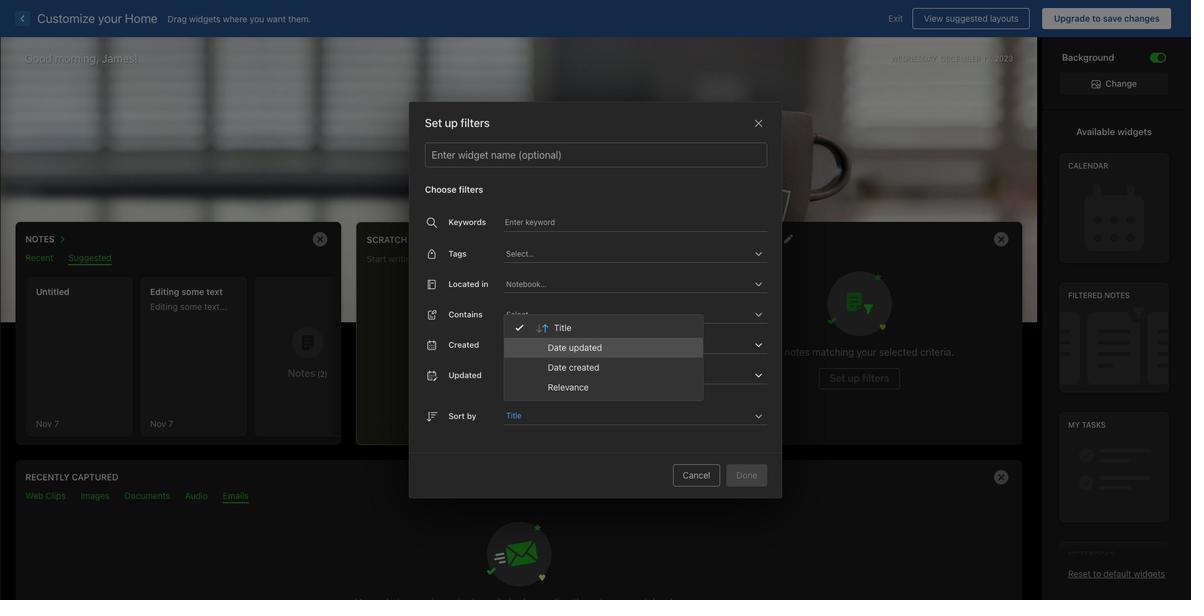 Task type: locate. For each thing, give the bounding box(es) containing it.
0 vertical spatial title
[[554, 323, 572, 333]]

Sort by field
[[504, 408, 768, 426]]

changes
[[1125, 13, 1160, 24]]

filtered notes
[[1069, 291, 1130, 301]]

title up date updated
[[554, 323, 572, 333]]

sort
[[449, 411, 465, 421]]

upgrade to save changes button
[[1043, 8, 1172, 29]]

1 horizontal spatial title
[[554, 323, 572, 333]]

1 vertical spatial date
[[548, 362, 567, 373]]

created
[[569, 362, 600, 373]]

available
[[1077, 126, 1115, 137]]

wednesday, december 13, 2023
[[891, 54, 1013, 63]]

widgets right drag on the top
[[189, 13, 221, 24]]

 input text field down the located in field
[[505, 306, 751, 323]]

contains
[[449, 309, 483, 319]]

title right by
[[506, 411, 522, 421]]

good
[[25, 52, 52, 65]]

date for date updated
[[548, 343, 567, 353]]

row group
[[504, 315, 703, 401]]

1 vertical spatial to
[[1093, 569, 1102, 580]]

1 vertical spatial widgets
[[1118, 126, 1152, 137]]

filters right choose
[[459, 184, 483, 195]]

date
[[548, 343, 567, 353], [548, 362, 567, 373]]

drag
[[168, 13, 187, 24]]

view suggested layouts button
[[913, 8, 1030, 29]]

0 vertical spatial to
[[1093, 13, 1101, 24]]

0 vertical spatial date
[[548, 343, 567, 353]]

widgets right default
[[1134, 569, 1166, 580]]

widgets for available
[[1118, 126, 1152, 137]]

created
[[449, 340, 479, 350]]

widgets for drag
[[189, 13, 221, 24]]

to left save
[[1093, 13, 1101, 24]]

 input text field down tags "field"
[[505, 276, 751, 293]]

to for reset
[[1093, 569, 1102, 580]]

2 vertical spatial widgets
[[1134, 569, 1166, 580]]

date up date created
[[548, 343, 567, 353]]

to for upgrade
[[1093, 13, 1101, 24]]

1 date from the top
[[548, 343, 567, 353]]

keywords
[[449, 217, 486, 227]]

remove image
[[308, 227, 333, 252], [989, 227, 1014, 252], [989, 465, 1014, 490]]

scratch
[[367, 234, 407, 245]]

Enter widget name (optional) text field
[[431, 143, 762, 167]]

2023
[[995, 54, 1013, 63]]

0 vertical spatial filters
[[461, 117, 490, 130]]

notes
[[1105, 291, 1130, 301]]

Created Date picker field
[[504, 336, 783, 354]]

 input text field down enter keyword field
[[505, 245, 751, 262]]

pad
[[410, 234, 427, 245]]

0 horizontal spatial title
[[506, 411, 522, 421]]

filters
[[461, 117, 490, 130], [459, 184, 483, 195]]

 input text field down updated date picker field on the bottom of page
[[525, 408, 751, 425]]

Updated Date picker field
[[504, 367, 783, 385]]

available widgets
[[1077, 126, 1152, 137]]

home
[[125, 11, 158, 25]]

title button
[[506, 409, 524, 424]]

upgrade
[[1054, 13, 1090, 24]]

change button
[[1061, 73, 1168, 95]]

date up 'relevance'
[[548, 362, 567, 373]]

widgets right the available
[[1118, 126, 1152, 137]]

title inside button
[[506, 411, 522, 421]]

 input text field inside the located in field
[[505, 276, 751, 293]]

cancel button
[[673, 465, 720, 487]]

save
[[1103, 13, 1122, 24]]

 input text field
[[505, 245, 751, 262], [505, 276, 751, 293], [505, 306, 751, 323], [525, 408, 751, 425]]

Contains field
[[504, 306, 768, 324]]

1 vertical spatial title
[[506, 411, 522, 421]]

wednesday,
[[891, 54, 938, 63]]

good morning, james!
[[25, 52, 138, 65]]

exit
[[889, 13, 903, 24]]

notebooks
[[1069, 551, 1115, 560]]

to
[[1093, 13, 1101, 24], [1093, 569, 1102, 580]]

morning,
[[55, 52, 99, 65]]

relevance
[[548, 382, 589, 393]]

tags
[[449, 249, 467, 259]]

Tags field
[[504, 245, 768, 263]]

view
[[924, 13, 943, 24]]

close image
[[751, 116, 766, 131]]

december
[[940, 54, 981, 63]]

located
[[449, 279, 480, 289]]

widgets
[[189, 13, 221, 24], [1118, 126, 1152, 137], [1134, 569, 1166, 580]]

exit button
[[879, 8, 913, 29]]

to right reset
[[1093, 569, 1102, 580]]

 input text field for located in
[[505, 276, 751, 293]]

 input text field inside contains field
[[505, 306, 751, 323]]

reset to default widgets
[[1068, 569, 1166, 580]]

james!
[[102, 52, 138, 65]]

choose
[[425, 184, 457, 195]]

upgrade to save changes
[[1054, 13, 1160, 24]]

 input text field inside tags "field"
[[505, 245, 751, 262]]

Located in field
[[504, 276, 768, 294]]

drag widgets where you want them.
[[168, 13, 311, 24]]

row group containing title
[[504, 315, 703, 401]]

2 date from the top
[[548, 362, 567, 373]]

updated
[[449, 370, 482, 380]]

to inside button
[[1093, 13, 1101, 24]]

title
[[554, 323, 572, 333], [506, 411, 522, 421]]

13,
[[983, 54, 993, 63]]

cancel
[[683, 470, 711, 481]]

where
[[223, 13, 247, 24]]

choose filters
[[425, 184, 483, 195]]

0 vertical spatial widgets
[[189, 13, 221, 24]]

filters right up
[[461, 117, 490, 130]]



Task type: vqa. For each thing, say whether or not it's contained in the screenshot.
ago
no



Task type: describe. For each thing, give the bounding box(es) containing it.
filtered
[[1069, 291, 1103, 301]]

them.
[[288, 13, 311, 24]]

scratch pad button
[[367, 231, 427, 247]]

date for date created
[[548, 362, 567, 373]]

date updated
[[548, 343, 602, 353]]

by
[[467, 411, 476, 421]]

your
[[98, 11, 122, 25]]

reset
[[1068, 569, 1091, 580]]

1 vertical spatial filters
[[459, 184, 483, 195]]

 input text field inside title field
[[525, 408, 751, 425]]

my
[[1069, 421, 1080, 430]]

background
[[1062, 52, 1115, 63]]

view suggested layouts
[[924, 13, 1019, 24]]

customize your home
[[37, 11, 158, 25]]

want
[[267, 13, 286, 24]]

suggested
[[946, 13, 988, 24]]

default
[[1104, 569, 1132, 580]]

date created
[[548, 362, 600, 373]]

layouts
[[990, 13, 1019, 24]]

calendar
[[1069, 162, 1109, 171]]

Enter keyword field
[[504, 217, 768, 232]]

done
[[737, 470, 758, 481]]

done button
[[727, 465, 768, 487]]

scratch pad
[[367, 234, 427, 245]]

my tasks
[[1069, 421, 1106, 430]]

 input text field for tags
[[505, 245, 751, 262]]

customize
[[37, 11, 95, 25]]

sort by
[[449, 411, 476, 421]]

located in
[[449, 279, 489, 289]]

set
[[425, 117, 442, 130]]

in
[[482, 279, 489, 289]]

tasks
[[1082, 421, 1106, 430]]

set up filters
[[425, 117, 490, 130]]

change
[[1106, 78, 1137, 89]]

reset to default widgets button
[[1068, 569, 1166, 580]]

edit widget title image
[[784, 235, 793, 244]]

title inside 'row group'
[[554, 323, 572, 333]]

up
[[445, 117, 458, 130]]

you
[[250, 13, 264, 24]]

updated
[[569, 343, 602, 353]]

 input text field for contains
[[505, 306, 751, 323]]



